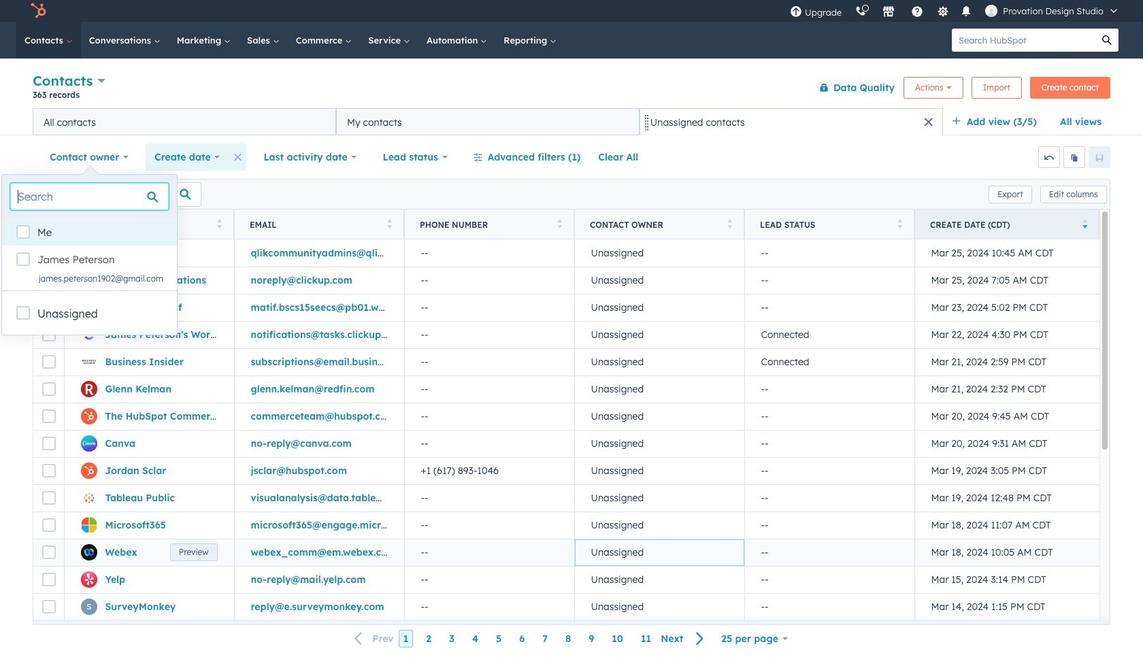 Task type: describe. For each thing, give the bounding box(es) containing it.
3 press to sort. element from the left
[[557, 219, 562, 230]]

1 press to sort. element from the left
[[217, 219, 222, 230]]

2 press to sort. image from the left
[[727, 219, 733, 228]]

5 press to sort. element from the left
[[898, 219, 903, 230]]

marketplaces image
[[883, 6, 895, 18]]

Search HubSpot search field
[[953, 29, 1096, 52]]

james peterson image
[[986, 5, 998, 17]]

2 press to sort. element from the left
[[387, 219, 392, 230]]

3 press to sort. image from the left
[[898, 219, 903, 228]]



Task type: vqa. For each thing, say whether or not it's contained in the screenshot.
the bottommost Priority
no



Task type: locate. For each thing, give the bounding box(es) containing it.
list box
[[2, 219, 177, 291]]

press to sort. element
[[217, 219, 222, 230], [387, 219, 392, 230], [557, 219, 562, 230], [727, 219, 733, 230], [898, 219, 903, 230]]

2 press to sort. image from the left
[[387, 219, 392, 228]]

1 press to sort. image from the left
[[217, 219, 222, 228]]

Search search field
[[10, 183, 169, 210]]

4 press to sort. element from the left
[[727, 219, 733, 230]]

descending sort. press to sort ascending. element
[[1083, 219, 1088, 230]]

menu
[[784, 0, 1127, 22]]

1 press to sort. image from the left
[[557, 219, 562, 228]]

pagination navigation
[[347, 630, 713, 648]]

2 horizontal spatial press to sort. image
[[898, 219, 903, 228]]

Search name, phone, email addresses, or company search field
[[36, 182, 202, 207]]

press to sort. image
[[217, 219, 222, 228], [387, 219, 392, 228], [898, 219, 903, 228]]

1 horizontal spatial press to sort. image
[[387, 219, 392, 228]]

press to sort. image
[[557, 219, 562, 228], [727, 219, 733, 228]]

0 horizontal spatial press to sort. image
[[217, 219, 222, 228]]

descending sort. press to sort ascending. image
[[1083, 219, 1088, 228]]

1 horizontal spatial press to sort. image
[[727, 219, 733, 228]]

0 horizontal spatial press to sort. image
[[557, 219, 562, 228]]

banner
[[33, 70, 1111, 108]]



